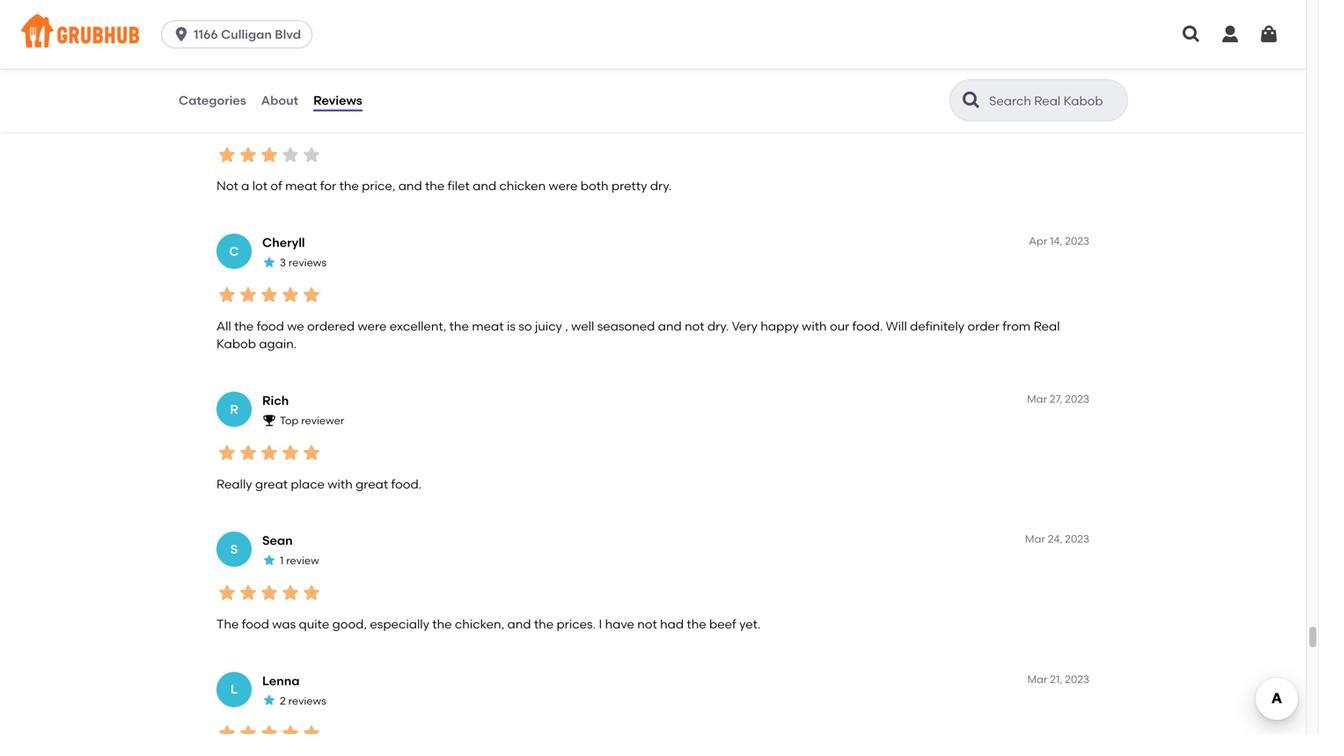 Task type: describe. For each thing, give the bounding box(es) containing it.
3
[[280, 256, 286, 269]]

1 review
[[280, 554, 319, 567]]

our
[[830, 319, 850, 334]]

reviews for cheryll
[[289, 256, 327, 269]]

about
[[261, 93, 298, 108]]

s
[[230, 542, 238, 557]]

3 2023 from the top
[[1065, 393, 1090, 405]]

and inside all the food we ordered were excellent, the meat is so juicy , well seasoned and not dry. very happy with our food. will definitely order from real kabob again.
[[658, 319, 682, 334]]

5 2023 from the top
[[1065, 673, 1090, 686]]

yet.
[[740, 617, 761, 632]]

excellent,
[[390, 319, 447, 334]]

1 horizontal spatial svg image
[[1220, 24, 1241, 45]]

mar for really great place with great food.
[[1027, 393, 1048, 405]]

1166 culligan blvd
[[194, 27, 301, 42]]

all
[[217, 319, 231, 334]]

the right for
[[339, 178, 359, 193]]

0 vertical spatial were
[[549, 178, 578, 193]]

the right excellent,
[[449, 319, 469, 334]]

culligan
[[221, 27, 272, 42]]

1
[[280, 554, 284, 567]]

chicken
[[499, 178, 546, 193]]

place
[[291, 477, 325, 492]]

the
[[217, 617, 239, 632]]

the right "but"
[[355, 38, 375, 53]]

more
[[734, 38, 765, 53]]

dry. inside all the food we ordered were excellent, the meat is so juicy , well seasoned and not dry. very happy with our food. will definitely order from real kabob again.
[[708, 319, 729, 334]]

really great place with great food.
[[217, 477, 422, 492]]

a
[[230, 104, 239, 119]]

0 vertical spatial of
[[428, 38, 440, 53]]

2 reviews
[[280, 694, 326, 707]]

especially
[[370, 617, 430, 632]]

l
[[231, 682, 238, 697]]

had
[[660, 617, 684, 632]]

1 horizontal spatial a
[[599, 38, 607, 53]]

food was delicious but the amount of food was very small being a family try i expected more food.
[[217, 38, 798, 53]]

we
[[287, 319, 304, 334]]

food. inside all the food we ordered were excellent, the meat is so juicy , well seasoned and not dry. very happy with our food. will definitely order from real kabob again.
[[853, 319, 883, 334]]

21,
[[1050, 673, 1063, 686]]

mar 27, 2023
[[1027, 393, 1090, 405]]

is
[[507, 319, 516, 334]]

seasoned
[[597, 319, 655, 334]]

not inside all the food we ordered were excellent, the meat is so juicy , well seasoned and not dry. very happy with our food. will definitely order from real kabob again.
[[685, 319, 705, 334]]

the right had
[[687, 617, 707, 632]]

top reviewer
[[280, 414, 344, 427]]

2 great from the left
[[356, 477, 388, 492]]

reviews for lenna
[[288, 694, 326, 707]]

and right filet
[[473, 178, 497, 193]]

order
[[968, 319, 1000, 334]]

from
[[1003, 319, 1031, 334]]

apr
[[1029, 235, 1048, 247]]

cheryll
[[262, 235, 305, 250]]

2023 for dry.
[[1065, 94, 1090, 107]]

1 vertical spatial with
[[328, 477, 353, 492]]

chicken,
[[455, 617, 505, 632]]

was left quite at the bottom
[[272, 617, 296, 632]]

sean
[[262, 533, 293, 548]]

but
[[332, 38, 352, 53]]

have
[[605, 617, 635, 632]]

2023 for not
[[1065, 235, 1090, 247]]

with inside all the food we ordered were excellent, the meat is so juicy , well seasoned and not dry. very happy with our food. will definitely order from real kabob again.
[[802, 319, 827, 334]]

1 great from the left
[[255, 477, 288, 492]]

definitely
[[910, 319, 965, 334]]

ordered
[[307, 319, 355, 334]]

really
[[217, 477, 252, 492]]

kabob
[[217, 336, 256, 351]]

good,
[[332, 617, 367, 632]]

not
[[217, 178, 238, 193]]

beef
[[710, 617, 737, 632]]

prices.
[[557, 617, 596, 632]]

all the food we ordered were excellent, the meat is so juicy , well seasoned and not dry. very happy with our food. will definitely order from real kabob again.
[[217, 319, 1060, 351]]

27,
[[1050, 393, 1063, 405]]

and right chicken,
[[508, 617, 531, 632]]

,
[[565, 319, 568, 334]]

expected
[[674, 38, 731, 53]]

2
[[280, 694, 286, 707]]

filet
[[448, 178, 470, 193]]

the left filet
[[425, 178, 445, 193]]

11,
[[1053, 94, 1063, 107]]

apr 14, 2023
[[1029, 235, 1090, 247]]

2023 for beef
[[1065, 533, 1090, 545]]

0 vertical spatial food
[[443, 38, 470, 53]]

search icon image
[[961, 90, 982, 111]]

1 vertical spatial i
[[599, 617, 602, 632]]

not a lot of meat for the price, and the filet and chicken were both pretty dry.
[[217, 178, 672, 193]]

rich
[[262, 393, 289, 408]]

Search Real Kabob search field
[[988, 92, 1122, 109]]

r
[[230, 402, 238, 417]]

reviews
[[313, 93, 362, 108]]

24,
[[1048, 533, 1063, 545]]



Task type: locate. For each thing, give the bounding box(es) containing it.
0 horizontal spatial svg image
[[173, 26, 190, 43]]

1 vertical spatial reviews
[[288, 694, 326, 707]]

1 horizontal spatial dry.
[[708, 319, 729, 334]]

0 vertical spatial with
[[802, 319, 827, 334]]

0 horizontal spatial great
[[255, 477, 288, 492]]

well
[[571, 319, 594, 334]]

food up again.
[[257, 319, 284, 334]]

meat
[[285, 178, 317, 193], [472, 319, 504, 334]]

i left have
[[599, 617, 602, 632]]

not
[[685, 319, 705, 334], [638, 617, 657, 632]]

i
[[668, 38, 671, 53], [599, 617, 602, 632]]

food right amount
[[443, 38, 470, 53]]

try
[[649, 38, 665, 53]]

food.
[[768, 38, 798, 53], [853, 319, 883, 334], [391, 477, 422, 492]]

being
[[562, 38, 596, 53]]

not left had
[[638, 617, 657, 632]]

great right 'place'
[[356, 477, 388, 492]]

with left our
[[802, 319, 827, 334]]

2023 right 14, in the top right of the page
[[1065, 235, 1090, 247]]

mar left 27,
[[1027, 393, 1048, 405]]

were left 'both' on the top
[[549, 178, 578, 193]]

1 horizontal spatial were
[[549, 178, 578, 193]]

1 2023 from the top
[[1065, 94, 1090, 107]]

pretty
[[612, 178, 647, 193]]

svg image
[[1181, 24, 1202, 45]]

juicy
[[535, 319, 562, 334]]

2023 right 27,
[[1065, 393, 1090, 405]]

svg image inside 1166 culligan blvd button
[[173, 26, 190, 43]]

dry. left very
[[708, 319, 729, 334]]

1 vertical spatial dry.
[[708, 319, 729, 334]]

quite
[[299, 617, 329, 632]]

0 vertical spatial i
[[668, 38, 671, 53]]

0 vertical spatial a
[[599, 38, 607, 53]]

was left the blvd
[[250, 38, 273, 53]]

0 vertical spatial mar
[[1027, 393, 1048, 405]]

1 vertical spatial were
[[358, 319, 387, 334]]

great left 'place'
[[255, 477, 288, 492]]

0 vertical spatial dry.
[[650, 178, 672, 193]]

real
[[1034, 319, 1060, 334]]

14,
[[1050, 235, 1063, 247]]

1 horizontal spatial meat
[[472, 319, 504, 334]]

the food was quite good, especially the chicken, and the prices. i have not had the beef yet.
[[217, 617, 761, 632]]

0 horizontal spatial a
[[241, 178, 249, 193]]

and right price, in the top of the page
[[398, 178, 422, 193]]

1 horizontal spatial of
[[428, 38, 440, 53]]

1 horizontal spatial great
[[356, 477, 388, 492]]

amount
[[378, 38, 425, 53]]

were
[[549, 178, 578, 193], [358, 319, 387, 334]]

c
[[229, 244, 239, 259]]

a right being
[[599, 38, 607, 53]]

a
[[599, 38, 607, 53], [241, 178, 249, 193]]

review
[[286, 554, 319, 567]]

mar
[[1027, 393, 1048, 405], [1026, 533, 1046, 545], [1028, 673, 1048, 686]]

will
[[886, 319, 907, 334]]

2023 right 11,
[[1065, 94, 1090, 107]]

mar 21, 2023
[[1028, 673, 1090, 686]]

mar 24, 2023
[[1026, 533, 1090, 545]]

0 horizontal spatial were
[[358, 319, 387, 334]]

0 horizontal spatial food.
[[391, 477, 422, 492]]

meat inside all the food we ordered were excellent, the meat is so juicy , well seasoned and not dry. very happy with our food. will definitely order from real kabob again.
[[472, 319, 504, 334]]

0 vertical spatial meat
[[285, 178, 317, 193]]

of right amount
[[428, 38, 440, 53]]

0 horizontal spatial with
[[328, 477, 353, 492]]

i right try
[[668, 38, 671, 53]]

2 horizontal spatial svg image
[[1259, 24, 1280, 45]]

antoinette
[[262, 95, 327, 110]]

2 vertical spatial food
[[242, 617, 269, 632]]

a left lot
[[241, 178, 249, 193]]

meat left is
[[472, 319, 504, 334]]

about button
[[260, 69, 299, 132]]

1 vertical spatial meat
[[472, 319, 504, 334]]

mar left 21,
[[1028, 673, 1048, 686]]

reviews button
[[313, 69, 363, 132]]

1 horizontal spatial with
[[802, 319, 827, 334]]

lot
[[252, 178, 268, 193]]

for
[[320, 178, 336, 193]]

family
[[610, 38, 646, 53]]

0 horizontal spatial i
[[599, 617, 602, 632]]

1 reviews from the top
[[289, 256, 327, 269]]

was
[[250, 38, 273, 53], [473, 38, 497, 53], [272, 617, 296, 632]]

1 horizontal spatial i
[[668, 38, 671, 53]]

both
[[581, 178, 609, 193]]

1 horizontal spatial not
[[685, 319, 705, 334]]

food right the "the"
[[242, 617, 269, 632]]

food inside all the food we ordered were excellent, the meat is so juicy , well seasoned and not dry. very happy with our food. will definitely order from real kabob again.
[[257, 319, 284, 334]]

of right lot
[[271, 178, 282, 193]]

categories button
[[178, 69, 247, 132]]

0 horizontal spatial not
[[638, 617, 657, 632]]

food
[[217, 38, 247, 53]]

were inside all the food we ordered were excellent, the meat is so juicy , well seasoned and not dry. very happy with our food. will definitely order from real kabob again.
[[358, 319, 387, 334]]

star icon image
[[217, 4, 238, 25], [238, 4, 259, 25], [259, 4, 280, 25], [280, 4, 301, 25], [301, 4, 322, 25], [217, 144, 238, 165], [238, 144, 259, 165], [259, 144, 280, 165], [280, 144, 301, 165], [301, 144, 322, 165], [262, 255, 276, 269], [217, 284, 238, 306], [238, 284, 259, 306], [259, 284, 280, 306], [280, 284, 301, 306], [301, 284, 322, 306], [217, 442, 238, 464], [238, 442, 259, 464], [259, 442, 280, 464], [280, 442, 301, 464], [301, 442, 322, 464], [262, 553, 276, 567], [217, 583, 238, 604], [238, 583, 259, 604], [259, 583, 280, 604], [280, 583, 301, 604], [301, 583, 322, 604], [262, 693, 276, 707], [217, 723, 238, 734], [238, 723, 259, 734], [259, 723, 280, 734], [280, 723, 301, 734], [301, 723, 322, 734]]

0 horizontal spatial meat
[[285, 178, 317, 193]]

with
[[802, 319, 827, 334], [328, 477, 353, 492]]

so
[[519, 319, 532, 334]]

meat left for
[[285, 178, 317, 193]]

the up kabob
[[234, 319, 254, 334]]

1166 culligan blvd button
[[161, 20, 320, 48]]

mar for the food was quite good, especially the chicken, and the prices. i have not had the beef yet.
[[1026, 533, 1046, 545]]

and
[[398, 178, 422, 193], [473, 178, 497, 193], [658, 319, 682, 334], [508, 617, 531, 632]]

1 vertical spatial a
[[241, 178, 249, 193]]

food
[[443, 38, 470, 53], [257, 319, 284, 334], [242, 617, 269, 632]]

the left prices. on the left of the page
[[534, 617, 554, 632]]

reviewer
[[301, 414, 344, 427]]

2023 right 24, on the bottom right of the page
[[1065, 533, 1090, 545]]

delicious
[[276, 38, 329, 53]]

1 vertical spatial food
[[257, 319, 284, 334]]

2 vertical spatial food.
[[391, 477, 422, 492]]

very
[[732, 319, 758, 334]]

0 horizontal spatial dry.
[[650, 178, 672, 193]]

0 horizontal spatial of
[[271, 178, 282, 193]]

and right seasoned
[[658, 319, 682, 334]]

0 vertical spatial reviews
[[289, 256, 327, 269]]

2023 right 21,
[[1065, 673, 1090, 686]]

was left very
[[473, 38, 497, 53]]

main navigation navigation
[[0, 0, 1306, 69]]

0 vertical spatial not
[[685, 319, 705, 334]]

happy
[[761, 319, 799, 334]]

2 horizontal spatial food.
[[853, 319, 883, 334]]

1 horizontal spatial food.
[[768, 38, 798, 53]]

blvd
[[275, 27, 301, 42]]

price,
[[362, 178, 396, 193]]

4 2023 from the top
[[1065, 533, 1090, 545]]

2 reviews from the top
[[288, 694, 326, 707]]

reviews right 3
[[289, 256, 327, 269]]

with right 'place'
[[328, 477, 353, 492]]

1 vertical spatial mar
[[1026, 533, 1046, 545]]

2 vertical spatial mar
[[1028, 673, 1048, 686]]

categories
[[179, 93, 246, 108]]

small
[[527, 38, 559, 53]]

may
[[1028, 94, 1050, 107]]

very
[[500, 38, 524, 53]]

dry. right pretty
[[650, 178, 672, 193]]

trophy icon image
[[262, 413, 276, 427]]

the left chicken,
[[432, 617, 452, 632]]

not left very
[[685, 319, 705, 334]]

lenna
[[262, 673, 300, 688]]

top
[[280, 414, 299, 427]]

svg image
[[1220, 24, 1241, 45], [1259, 24, 1280, 45], [173, 26, 190, 43]]

1166
[[194, 27, 218, 42]]

1 vertical spatial of
[[271, 178, 282, 193]]

3 reviews
[[280, 256, 327, 269]]

may 11, 2023
[[1028, 94, 1090, 107]]

reviews right '2'
[[288, 694, 326, 707]]

2023
[[1065, 94, 1090, 107], [1065, 235, 1090, 247], [1065, 393, 1090, 405], [1065, 533, 1090, 545], [1065, 673, 1090, 686]]

again.
[[259, 336, 297, 351]]

2 2023 from the top
[[1065, 235, 1090, 247]]

were right the ordered
[[358, 319, 387, 334]]

dry.
[[650, 178, 672, 193], [708, 319, 729, 334]]

0 vertical spatial food.
[[768, 38, 798, 53]]

mar left 24, on the bottom right of the page
[[1026, 533, 1046, 545]]

1 vertical spatial not
[[638, 617, 657, 632]]

1 vertical spatial food.
[[853, 319, 883, 334]]



Task type: vqa. For each thing, say whether or not it's contained in the screenshot.


